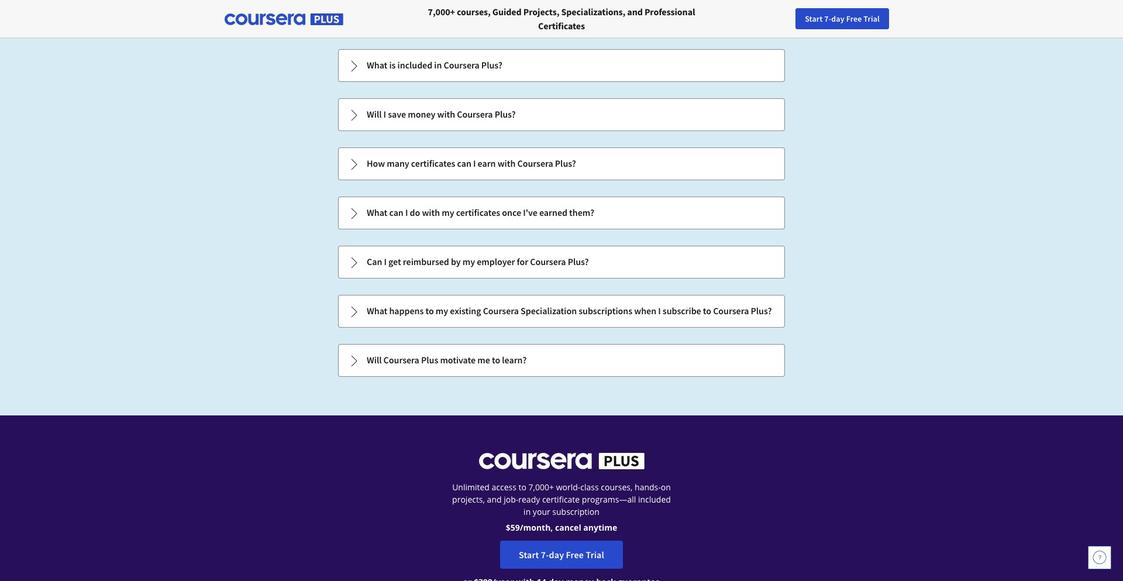 Task type: describe. For each thing, give the bounding box(es) containing it.
start 7-day free trial for bottom start 7-day free trial button
[[519, 549, 604, 561]]

how
[[367, 157, 385, 169]]

save
[[388, 108, 406, 120]]

unlimited
[[452, 482, 490, 493]]

learn?
[[502, 354, 527, 366]]

is
[[389, 59, 396, 71]]

find
[[874, 13, 889, 24]]

i left the earn
[[473, 157, 476, 169]]

job-
[[504, 494, 519, 505]]

anytime
[[584, 522, 617, 533]]

1 vertical spatial certificates
[[456, 207, 500, 218]]

find your new career
[[874, 13, 947, 24]]

start for rightmost start 7-day free trial button
[[805, 13, 823, 24]]

i've
[[523, 207, 538, 218]]

world-
[[556, 482, 581, 493]]

free for rightmost start 7-day free trial button
[[846, 13, 862, 24]]

will coursera plus motivate me to learn?
[[367, 354, 527, 366]]

in inside dropdown button
[[434, 59, 442, 71]]

courses, inside unlimited access to 7,000+ world-class courses, hands-on projects, and job-ready certificate programs—all included in your subscription
[[601, 482, 633, 493]]

0 horizontal spatial can
[[389, 207, 404, 218]]

coursera up will i save money with coursera plus?
[[444, 59, 480, 71]]

$59 /month, cancel anytime
[[506, 522, 617, 533]]

0 horizontal spatial day
[[549, 549, 564, 561]]

projects,
[[452, 494, 485, 505]]

1 horizontal spatial start 7-day free trial button
[[796, 8, 889, 29]]

7,000+ inside 7,000+ courses, guided projects, specializations, and professional certificates
[[428, 6, 455, 18]]

coursera right existing
[[483, 305, 519, 317]]

when
[[634, 305, 657, 317]]

get
[[389, 256, 401, 267]]

class
[[581, 482, 599, 493]]

what is included in coursera plus? button
[[339, 50, 785, 81]]

0 vertical spatial 7-
[[825, 13, 832, 24]]

ready
[[519, 494, 540, 505]]

unlimited access to 7,000+ world-class courses, hands-on projects, and job-ready certificate programs—all included in your subscription
[[452, 482, 671, 517]]

what for what is included in coursera plus?
[[367, 59, 388, 71]]

can i get reimbursed by my employer for coursera plus?
[[367, 256, 589, 267]]

1 horizontal spatial day
[[832, 13, 845, 24]]

to inside unlimited access to 7,000+ world-class courses, hands-on projects, and job-ready certificate programs—all included in your subscription
[[519, 482, 527, 493]]

i left save
[[384, 108, 386, 120]]

free for bottom start 7-day free trial button
[[566, 549, 584, 561]]

cancel
[[555, 522, 581, 533]]

what can i do with my certificates once i've earned them?
[[367, 207, 594, 218]]

start for bottom start 7-day free trial button
[[519, 549, 539, 561]]

certificates
[[538, 20, 585, 32]]

start 7-day free trial for rightmost start 7-day free trial button
[[805, 13, 880, 24]]

$59
[[506, 522, 520, 533]]

will for will coursera plus motivate me to learn?
[[367, 354, 382, 366]]

plus
[[421, 354, 438, 366]]

certificate
[[542, 494, 580, 505]]

to right me
[[492, 354, 500, 366]]

will i save money with coursera plus?
[[367, 108, 516, 120]]

new
[[908, 13, 923, 24]]

on
[[661, 482, 671, 493]]

what is included in coursera plus?
[[367, 59, 503, 71]]

for
[[517, 256, 528, 267]]

in inside unlimited access to 7,000+ world-class courses, hands-on projects, and job-ready certificate programs—all included in your subscription
[[524, 506, 531, 517]]

included inside unlimited access to 7,000+ world-class courses, hands-on projects, and job-ready certificate programs—all included in your subscription
[[638, 494, 671, 505]]

professional
[[645, 6, 695, 18]]

trial for rightmost start 7-day free trial button
[[864, 13, 880, 24]]

subscriptions
[[579, 305, 633, 317]]

/month,
[[520, 522, 553, 533]]

what for what can i do with my certificates once i've earned them?
[[367, 207, 388, 218]]

included inside dropdown button
[[398, 59, 432, 71]]



Task type: vqa. For each thing, say whether or not it's contained in the screenshot.
Statement
no



Task type: locate. For each thing, give the bounding box(es) containing it.
0 horizontal spatial and
[[487, 494, 502, 505]]

7,000+
[[428, 6, 455, 18], [529, 482, 554, 493]]

1 vertical spatial in
[[524, 506, 531, 517]]

included
[[398, 59, 432, 71], [638, 494, 671, 505]]

what
[[367, 59, 388, 71], [367, 207, 388, 218], [367, 305, 388, 317]]

your right find
[[891, 13, 906, 24]]

1 vertical spatial your
[[533, 506, 550, 517]]

1 vertical spatial can
[[389, 207, 404, 218]]

list containing what is included in coursera plus?
[[337, 0, 786, 378]]

1 horizontal spatial included
[[638, 494, 671, 505]]

courses, left guided
[[457, 6, 491, 18]]

0 vertical spatial will
[[367, 108, 382, 120]]

0 vertical spatial what
[[367, 59, 388, 71]]

free
[[846, 13, 862, 24], [566, 549, 584, 561]]

your up /month,
[[533, 506, 550, 517]]

0 horizontal spatial included
[[398, 59, 432, 71]]

i left get
[[384, 256, 387, 267]]

0 horizontal spatial 7,000+
[[428, 6, 455, 18]]

certificates right many
[[411, 157, 455, 169]]

coursera right 'for'
[[530, 256, 566, 267]]

programs—all
[[582, 494, 636, 505]]

1 horizontal spatial free
[[846, 13, 862, 24]]

trial for bottom start 7-day free trial button
[[586, 549, 604, 561]]

coursera up how many certificates can i earn with coursera plus? at the top
[[457, 108, 493, 120]]

with right the earn
[[498, 157, 516, 169]]

1 horizontal spatial 7,000+
[[529, 482, 554, 493]]

how many certificates can i earn with coursera plus?
[[367, 157, 576, 169]]

7,000+ inside unlimited access to 7,000+ world-class courses, hands-on projects, and job-ready certificate programs—all included in your subscription
[[529, 482, 554, 493]]

1 vertical spatial coursera plus image
[[479, 453, 644, 469]]

in down ready
[[524, 506, 531, 517]]

certificates left once
[[456, 207, 500, 218]]

your
[[891, 13, 906, 24], [533, 506, 550, 517]]

i left do on the top left of page
[[405, 207, 408, 218]]

them?
[[569, 207, 594, 218]]

3 what from the top
[[367, 305, 388, 317]]

0 horizontal spatial trial
[[586, 549, 604, 561]]

0 horizontal spatial coursera plus image
[[225, 14, 343, 25]]

reimbursed
[[403, 256, 449, 267]]

included right is
[[398, 59, 432, 71]]

will
[[367, 108, 382, 120], [367, 354, 382, 366]]

subscription
[[553, 506, 600, 517]]

courses,
[[457, 6, 491, 18], [601, 482, 633, 493]]

your inside unlimited access to 7,000+ world-class courses, hands-on projects, and job-ready certificate programs—all included in your subscription
[[533, 506, 550, 517]]

0 vertical spatial start
[[805, 13, 823, 24]]

1 vertical spatial 7-
[[541, 549, 549, 561]]

2 vertical spatial what
[[367, 305, 388, 317]]

coursera
[[444, 59, 480, 71], [457, 108, 493, 120], [518, 157, 553, 169], [530, 256, 566, 267], [483, 305, 519, 317], [713, 305, 749, 317], [384, 354, 419, 366]]

many
[[387, 157, 409, 169]]

1 vertical spatial day
[[549, 549, 564, 561]]

earned
[[539, 207, 568, 218]]

what left the happens
[[367, 305, 388, 317]]

1 vertical spatial start 7-day free trial button
[[500, 541, 623, 569]]

happens
[[389, 305, 424, 317]]

1 vertical spatial my
[[463, 256, 475, 267]]

find your new career link
[[868, 12, 953, 26]]

1 will from the top
[[367, 108, 382, 120]]

i right when
[[658, 305, 661, 317]]

0 vertical spatial in
[[434, 59, 442, 71]]

start
[[805, 13, 823, 24], [519, 549, 539, 561]]

0 vertical spatial coursera plus image
[[225, 14, 343, 25]]

0 vertical spatial certificates
[[411, 157, 455, 169]]

0 vertical spatial and
[[627, 6, 643, 18]]

my
[[442, 207, 454, 218], [463, 256, 475, 267], [436, 305, 448, 317]]

1 horizontal spatial courses,
[[601, 482, 633, 493]]

what left do on the top left of page
[[367, 207, 388, 218]]

0 horizontal spatial free
[[566, 549, 584, 561]]

2 what from the top
[[367, 207, 388, 218]]

motivate
[[440, 354, 476, 366]]

0 horizontal spatial start
[[519, 549, 539, 561]]

money
[[408, 108, 435, 120]]

1 vertical spatial trial
[[586, 549, 604, 561]]

0 vertical spatial 7,000+
[[428, 6, 455, 18]]

with right money
[[437, 108, 455, 120]]

specializations,
[[561, 6, 626, 18]]

list
[[337, 0, 786, 378]]

do
[[410, 207, 420, 218]]

coursera plus image for 7,000+
[[225, 14, 343, 25]]

me
[[478, 354, 490, 366]]

my left existing
[[436, 305, 448, 317]]

will for will i save money with coursera plus?
[[367, 108, 382, 120]]

0 horizontal spatial start 7-day free trial button
[[500, 541, 623, 569]]

0 vertical spatial can
[[457, 157, 471, 169]]

1 horizontal spatial coursera plus image
[[479, 453, 644, 469]]

once
[[502, 207, 521, 218]]

my right do on the top left of page
[[442, 207, 454, 218]]

certificates
[[411, 157, 455, 169], [456, 207, 500, 218]]

0 vertical spatial free
[[846, 13, 862, 24]]

0 horizontal spatial certificates
[[411, 157, 455, 169]]

1 vertical spatial free
[[566, 549, 584, 561]]

0 vertical spatial start 7-day free trial
[[805, 13, 880, 24]]

my for by
[[463, 256, 475, 267]]

to
[[426, 305, 434, 317], [703, 305, 712, 317], [492, 354, 500, 366], [519, 482, 527, 493]]

can left the earn
[[457, 157, 471, 169]]

1 vertical spatial start 7-day free trial
[[519, 549, 604, 561]]

earn
[[478, 157, 496, 169]]

hands-
[[635, 482, 661, 493]]

in
[[434, 59, 442, 71], [524, 506, 531, 517]]

what happens to my existing coursera specialization subscriptions when i subscribe to coursera plus?
[[367, 305, 772, 317]]

to up ready
[[519, 482, 527, 493]]

specialization
[[521, 305, 577, 317]]

will i save money with coursera plus? button
[[339, 99, 785, 130]]

how many certificates can i earn with coursera plus? button
[[339, 148, 785, 180]]

by
[[451, 256, 461, 267]]

1 vertical spatial 7,000+
[[529, 482, 554, 493]]

and inside unlimited access to 7,000+ world-class courses, hands-on projects, and job-ready certificate programs—all included in your subscription
[[487, 494, 502, 505]]

guided
[[493, 6, 522, 18]]

free left find
[[846, 13, 862, 24]]

0 vertical spatial day
[[832, 13, 845, 24]]

included down hands- at bottom right
[[638, 494, 671, 505]]

7,000+ courses, guided projects, specializations, and professional certificates
[[428, 6, 695, 32]]

0 vertical spatial my
[[442, 207, 454, 218]]

1 horizontal spatial in
[[524, 506, 531, 517]]

can
[[367, 256, 382, 267]]

0 horizontal spatial courses,
[[457, 6, 491, 18]]

1 vertical spatial what
[[367, 207, 388, 218]]

start 7-day free trial
[[805, 13, 880, 24], [519, 549, 604, 561]]

1 horizontal spatial can
[[457, 157, 471, 169]]

1 horizontal spatial your
[[891, 13, 906, 24]]

coursera left plus on the left of the page
[[384, 354, 419, 366]]

to right subscribe
[[703, 305, 712, 317]]

will coursera plus motivate me to learn? button
[[339, 345, 785, 376]]

and left professional
[[627, 6, 643, 18]]

day left find
[[832, 13, 845, 24]]

will left save
[[367, 108, 382, 120]]

start 7-day free trial button
[[796, 8, 889, 29], [500, 541, 623, 569]]

0 vertical spatial your
[[891, 13, 906, 24]]

courses, inside 7,000+ courses, guided projects, specializations, and professional certificates
[[457, 6, 491, 18]]

1 vertical spatial included
[[638, 494, 671, 505]]

0 horizontal spatial in
[[434, 59, 442, 71]]

what happens to my existing coursera specialization subscriptions when i subscribe to coursera plus? button
[[339, 295, 785, 327]]

trial
[[864, 13, 880, 24], [586, 549, 604, 561]]

2 vertical spatial my
[[436, 305, 448, 317]]

help center image
[[1093, 551, 1107, 565]]

0 horizontal spatial your
[[533, 506, 550, 517]]

i
[[384, 108, 386, 120], [473, 157, 476, 169], [405, 207, 408, 218], [384, 256, 387, 267], [658, 305, 661, 317]]

coursera plus image
[[225, 14, 343, 25], [479, 453, 644, 469]]

access
[[492, 482, 517, 493]]

in right is
[[434, 59, 442, 71]]

coursera plus image for unlimited
[[479, 453, 644, 469]]

and inside 7,000+ courses, guided projects, specializations, and professional certificates
[[627, 6, 643, 18]]

7-
[[825, 13, 832, 24], [541, 549, 549, 561]]

1 vertical spatial will
[[367, 354, 382, 366]]

employer
[[477, 256, 515, 267]]

my right by
[[463, 256, 475, 267]]

with
[[437, 108, 455, 120], [498, 157, 516, 169], [422, 207, 440, 218]]

7- down /month,
[[541, 549, 549, 561]]

None search field
[[161, 7, 442, 31]]

my for with
[[442, 207, 454, 218]]

projects,
[[523, 6, 560, 18]]

with for plus?
[[437, 108, 455, 120]]

trial down anytime
[[586, 549, 604, 561]]

subscribe
[[663, 305, 701, 317]]

what left is
[[367, 59, 388, 71]]

to right the happens
[[426, 305, 434, 317]]

coursera right the earn
[[518, 157, 553, 169]]

1 vertical spatial start
[[519, 549, 539, 561]]

free down cancel
[[566, 549, 584, 561]]

7,000+ up ready
[[529, 482, 554, 493]]

0 vertical spatial courses,
[[457, 6, 491, 18]]

courses, up the programs—all
[[601, 482, 633, 493]]

0 vertical spatial start 7-day free trial button
[[796, 8, 889, 29]]

existing
[[450, 305, 481, 317]]

plus?
[[481, 59, 503, 71], [495, 108, 516, 120], [555, 157, 576, 169], [568, 256, 589, 267], [751, 305, 772, 317]]

1 horizontal spatial certificates
[[456, 207, 500, 218]]

2 will from the top
[[367, 354, 382, 366]]

coursera right subscribe
[[713, 305, 749, 317]]

1 horizontal spatial start
[[805, 13, 823, 24]]

0 vertical spatial included
[[398, 59, 432, 71]]

and
[[627, 6, 643, 18], [487, 494, 502, 505]]

0 horizontal spatial 7-
[[541, 549, 549, 561]]

can left do on the top left of page
[[389, 207, 404, 218]]

7- left find
[[825, 13, 832, 24]]

career
[[925, 13, 947, 24]]

trial left new
[[864, 13, 880, 24]]

day
[[832, 13, 845, 24], [549, 549, 564, 561]]

1 vertical spatial with
[[498, 157, 516, 169]]

1 horizontal spatial start 7-day free trial
[[805, 13, 880, 24]]

0 vertical spatial trial
[[864, 13, 880, 24]]

will left plus on the left of the page
[[367, 354, 382, 366]]

can
[[457, 157, 471, 169], [389, 207, 404, 218]]

with for certificates
[[422, 207, 440, 218]]

1 horizontal spatial and
[[627, 6, 643, 18]]

and down access
[[487, 494, 502, 505]]

1 horizontal spatial trial
[[864, 13, 880, 24]]

0 vertical spatial with
[[437, 108, 455, 120]]

1 horizontal spatial 7-
[[825, 13, 832, 24]]

what can i do with my certificates once i've earned them? button
[[339, 197, 785, 229]]

1 vertical spatial courses,
[[601, 482, 633, 493]]

can i get reimbursed by my employer for coursera plus? button
[[339, 246, 785, 278]]

7,000+ up "what is included in coursera plus?"
[[428, 6, 455, 18]]

0 horizontal spatial start 7-day free trial
[[519, 549, 604, 561]]

2 vertical spatial with
[[422, 207, 440, 218]]

what for what happens to my existing coursera specialization subscriptions when i subscribe to coursera plus?
[[367, 305, 388, 317]]

1 vertical spatial and
[[487, 494, 502, 505]]

with right do on the top left of page
[[422, 207, 440, 218]]

day down $59 /month, cancel anytime
[[549, 549, 564, 561]]

1 what from the top
[[367, 59, 388, 71]]



